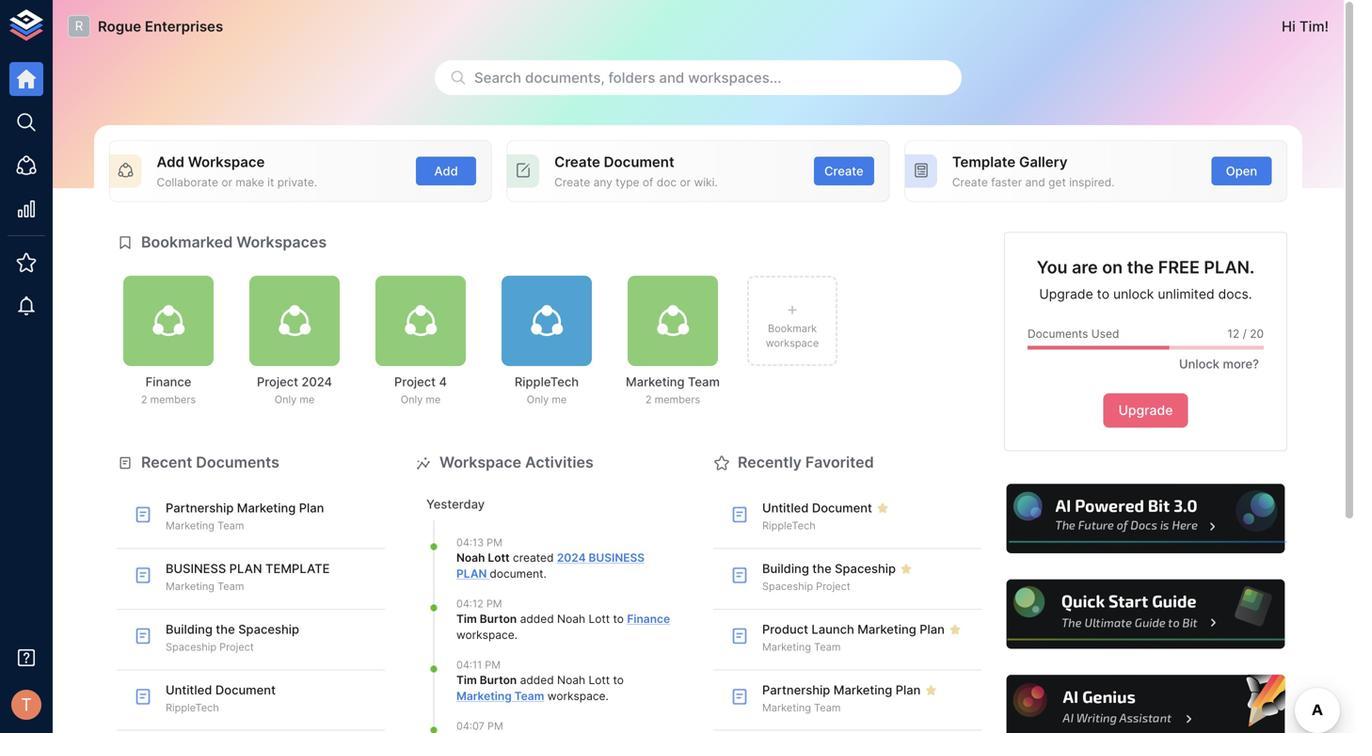 Task type: vqa. For each thing, say whether or not it's contained in the screenshot.


Task type: describe. For each thing, give the bounding box(es) containing it.
1 vertical spatial document
[[812, 501, 872, 515]]

members inside marketing team 2 members
[[655, 394, 700, 406]]

the for building the spaceship spaceship project
[[216, 622, 235, 637]]

r
[[75, 18, 83, 34]]

open
[[1226, 164, 1258, 178]]

business inside business plan template marketing team
[[166, 561, 226, 576]]

20
[[1250, 327, 1264, 341]]

marketing team link
[[456, 689, 544, 703]]

wiki.
[[694, 175, 718, 189]]

make
[[236, 175, 264, 189]]

get
[[1049, 175, 1066, 189]]

04:07 pm
[[456, 720, 503, 732]]

workspace inside add workspace collaborate or make it private.
[[188, 153, 265, 170]]

burton for workspace
[[480, 612, 517, 626]]

add for add workspace collaborate or make it private.
[[157, 153, 184, 170]]

04:07
[[456, 720, 485, 732]]

04:12
[[456, 598, 484, 610]]

bookmark workspace
[[766, 322, 819, 349]]

0 horizontal spatial documents
[[196, 453, 279, 472]]

workspace inside 04:12 pm tim burton added noah lott to finance workspace .
[[456, 628, 515, 642]]

bookmarked
[[141, 233, 233, 251]]

team inside partnership marketing plan marketing team
[[217, 520, 244, 532]]

0 vertical spatial noah
[[456, 551, 485, 565]]

or inside add workspace collaborate or make it private.
[[222, 175, 232, 189]]

search documents, folders and workspaces...
[[474, 69, 782, 86]]

unlock
[[1179, 357, 1220, 371]]

inspired.
[[1069, 175, 1115, 189]]

upgrade inside button
[[1119, 403, 1173, 419]]

launch
[[812, 622, 854, 637]]

document .
[[490, 567, 547, 581]]

used
[[1092, 327, 1119, 341]]

project 4 only me
[[394, 375, 447, 406]]

rippletech only me
[[515, 375, 579, 406]]

t
[[21, 694, 32, 715]]

finance link
[[627, 612, 670, 626]]

it
[[267, 175, 274, 189]]

unlock more?
[[1179, 357, 1259, 371]]

lott for workspace
[[589, 673, 610, 687]]

activities
[[525, 453, 594, 472]]

recent
[[141, 453, 192, 472]]

recent documents
[[141, 453, 279, 472]]

only for 4
[[401, 394, 423, 406]]

04:13
[[456, 537, 484, 549]]

04:11
[[456, 659, 482, 671]]

template
[[265, 561, 330, 576]]

me inside rippletech only me
[[552, 394, 567, 406]]

2 help image from the top
[[1004, 577, 1288, 652]]

of
[[643, 175, 654, 189]]

partnership for partnership marketing plan marketing team
[[166, 501, 234, 515]]

or inside create document create any type of doc or wiki.
[[680, 175, 691, 189]]

2024 inside 2024 business plan
[[557, 551, 586, 565]]

create button
[[814, 157, 874, 186]]

2 inside marketing team 2 members
[[646, 394, 652, 406]]

4
[[439, 375, 447, 389]]

marketing inside marketing team 2 members
[[626, 375, 685, 389]]

untitled document rippletech
[[166, 683, 276, 714]]

finance inside finance 2 members
[[146, 375, 191, 389]]

building for building the spaceship spaceship project
[[166, 622, 213, 637]]

project 2024 only me
[[257, 375, 332, 406]]

unlock more? button
[[1169, 350, 1264, 379]]

created
[[513, 551, 554, 565]]

pm for 04:13 pm
[[487, 537, 503, 549]]

folders
[[608, 69, 656, 86]]

upgrade inside you are on the free plan. upgrade to unlock unlimited docs.
[[1039, 286, 1093, 302]]

hi
[[1282, 18, 1296, 35]]

team inside business plan template marketing team
[[217, 580, 244, 593]]

business plan template marketing team
[[166, 561, 330, 593]]

partnership marketing plan marketing team
[[166, 501, 324, 532]]

spaceship up product
[[762, 580, 813, 593]]

/
[[1243, 327, 1247, 341]]

bookmark
[[768, 322, 817, 335]]

untitled document
[[762, 501, 872, 515]]

template gallery create faster and get inspired.
[[952, 153, 1115, 189]]

favorited
[[806, 453, 874, 472]]

more?
[[1223, 357, 1259, 371]]

me for 2024
[[300, 394, 315, 406]]

plan for partnership marketing plan
[[896, 683, 921, 697]]

members inside finance 2 members
[[150, 394, 196, 406]]

noah for workspace
[[557, 612, 586, 626]]

yesterday
[[426, 497, 485, 512]]

workspaces
[[236, 233, 327, 251]]

the for building the spaceship
[[813, 561, 832, 576]]

12 / 20
[[1228, 327, 1264, 341]]

docs.
[[1218, 286, 1252, 302]]

rogue enterprises
[[98, 18, 223, 35]]

marketing team 2 members
[[626, 375, 720, 406]]

!
[[1325, 18, 1329, 35]]

free
[[1158, 257, 1200, 278]]

1 vertical spatial plan
[[920, 622, 945, 637]]

rippletech for rippletech only me
[[515, 375, 579, 389]]

you are on the free plan. upgrade to unlock unlimited docs.
[[1037, 257, 1255, 302]]

pm for 04:11 pm tim burton added noah lott to marketing team workspace .
[[485, 659, 501, 671]]

recently favorited
[[738, 453, 874, 472]]

tim for marketing
[[456, 673, 477, 687]]

faster
[[991, 175, 1022, 189]]

to for 04:11
[[613, 673, 624, 687]]

0 vertical spatial lott
[[488, 551, 510, 565]]

04:12 pm tim burton added noah lott to finance workspace .
[[456, 598, 670, 642]]

bookmarked workspaces
[[141, 233, 327, 251]]

1 horizontal spatial documents
[[1028, 327, 1088, 341]]

rippletech for rippletech
[[762, 520, 816, 532]]

workspace inside 04:11 pm tim burton added noah lott to marketing team workspace .
[[548, 689, 606, 703]]

finance 2 members
[[141, 375, 196, 406]]

and inside search documents, folders and workspaces... button
[[659, 69, 685, 86]]

product launch marketing plan
[[762, 622, 945, 637]]

documents used
[[1028, 327, 1119, 341]]

2024 business plan
[[456, 551, 645, 581]]



Task type: locate. For each thing, give the bounding box(es) containing it.
spaceship project
[[762, 580, 851, 593]]

doc
[[657, 175, 677, 189]]

any
[[593, 175, 613, 189]]

noah lott created
[[456, 551, 557, 565]]

workspaces...
[[688, 69, 782, 86]]

1 vertical spatial workspace
[[456, 628, 515, 642]]

documents
[[1028, 327, 1088, 341], [196, 453, 279, 472]]

1 vertical spatial burton
[[480, 673, 517, 687]]

unlimited
[[1158, 286, 1215, 302]]

upgrade button
[[1104, 394, 1188, 428]]

added inside 04:12 pm tim burton added noah lott to finance workspace .
[[520, 612, 554, 626]]

to for 04:12
[[613, 612, 624, 626]]

0 vertical spatial rippletech
[[515, 375, 579, 389]]

1 vertical spatial 2024
[[557, 551, 586, 565]]

team
[[688, 375, 720, 389], [217, 520, 244, 532], [217, 580, 244, 593], [814, 641, 841, 653], [515, 689, 544, 703], [814, 702, 841, 714]]

2 vertical spatial workspace
[[548, 689, 606, 703]]

are
[[1072, 257, 1098, 278]]

added
[[520, 612, 554, 626], [520, 673, 554, 687]]

project
[[257, 375, 298, 389], [394, 375, 436, 389], [816, 580, 851, 593], [219, 641, 254, 653]]

1 vertical spatial partnership
[[762, 683, 830, 697]]

pm right the 04:11
[[485, 659, 501, 671]]

add inside add workspace collaborate or make it private.
[[157, 153, 184, 170]]

private.
[[277, 175, 317, 189]]

pm right 04:07
[[488, 720, 503, 732]]

0 vertical spatial plan
[[299, 501, 324, 515]]

me inside the project 4 only me
[[426, 394, 441, 406]]

and right folders at the left of the page
[[659, 69, 685, 86]]

marketing team down partnership marketing plan
[[762, 702, 841, 714]]

2024 inside project 2024 only me
[[302, 375, 332, 389]]

0 horizontal spatial workspace
[[456, 628, 515, 642]]

team inside marketing team 2 members
[[688, 375, 720, 389]]

04:13 pm
[[456, 537, 503, 549]]

untitled inside the untitled document rippletech
[[166, 683, 212, 697]]

pm inside 04:12 pm tim burton added noah lott to finance workspace .
[[486, 598, 502, 610]]

recently
[[738, 453, 802, 472]]

1 vertical spatial added
[[520, 673, 554, 687]]

partnership down "recent documents"
[[166, 501, 234, 515]]

rippletech inside the untitled document rippletech
[[166, 702, 219, 714]]

1 vertical spatial help image
[[1004, 577, 1288, 652]]

0 horizontal spatial upgrade
[[1039, 286, 1093, 302]]

workspace
[[188, 153, 265, 170], [440, 453, 522, 472]]

the up spaceship project
[[813, 561, 832, 576]]

gallery
[[1019, 153, 1068, 170]]

1 burton from the top
[[480, 612, 517, 626]]

to
[[1097, 286, 1110, 302], [613, 612, 624, 626], [613, 673, 624, 687]]

plan
[[299, 501, 324, 515], [920, 622, 945, 637], [896, 683, 921, 697]]

0 horizontal spatial workspace
[[188, 153, 265, 170]]

type
[[616, 175, 640, 189]]

0 vertical spatial building
[[762, 561, 809, 576]]

rippletech up activities
[[515, 375, 579, 389]]

. down 04:12 pm tim burton added noah lott to finance workspace .
[[606, 689, 609, 703]]

lott left finance link
[[589, 612, 610, 626]]

1 vertical spatial documents
[[196, 453, 279, 472]]

workspace activities
[[440, 453, 594, 472]]

noah down 04:13
[[456, 551, 485, 565]]

1 vertical spatial workspace
[[440, 453, 522, 472]]

1 horizontal spatial workspace
[[548, 689, 606, 703]]

rippletech down building the spaceship spaceship project
[[166, 702, 219, 714]]

1 vertical spatial building
[[166, 622, 213, 637]]

template
[[952, 153, 1016, 170]]

0 horizontal spatial me
[[300, 394, 315, 406]]

spaceship up spaceship project
[[835, 561, 896, 576]]

3 help image from the top
[[1004, 672, 1288, 733]]

plan left template
[[229, 561, 262, 576]]

untitled
[[762, 501, 809, 515], [166, 683, 212, 697]]

pm up noah lott created at the left of the page
[[487, 537, 503, 549]]

document down favorited at the bottom right of the page
[[812, 501, 872, 515]]

or left make
[[222, 175, 232, 189]]

0 vertical spatial document
[[604, 153, 675, 170]]

2
[[141, 394, 147, 406], [646, 394, 652, 406]]

to inside 04:11 pm tim burton added noah lott to marketing team workspace .
[[613, 673, 624, 687]]

document for create document
[[604, 153, 675, 170]]

marketing team for partnership
[[762, 702, 841, 714]]

1 members from the left
[[150, 394, 196, 406]]

2 vertical spatial help image
[[1004, 672, 1288, 733]]

04:11 pm tim burton added noah lott to marketing team workspace .
[[456, 659, 624, 703]]

finance
[[146, 375, 191, 389], [627, 612, 670, 626]]

project inside building the spaceship spaceship project
[[219, 641, 254, 653]]

2 horizontal spatial only
[[527, 394, 549, 406]]

team inside 04:11 pm tim burton added noah lott to marketing team workspace .
[[515, 689, 544, 703]]

1 horizontal spatial add
[[434, 164, 458, 178]]

create
[[555, 153, 600, 170], [824, 164, 864, 178], [555, 175, 590, 189], [952, 175, 988, 189]]

0 horizontal spatial untitled
[[166, 683, 212, 697]]

0 horizontal spatial plan
[[229, 561, 262, 576]]

2 vertical spatial plan
[[896, 683, 921, 697]]

to inside 04:12 pm tim burton added noah lott to finance workspace .
[[613, 612, 624, 626]]

only inside rippletech only me
[[527, 394, 549, 406]]

untitled for untitled document
[[762, 501, 809, 515]]

lott inside 04:11 pm tim burton added noah lott to marketing team workspace .
[[589, 673, 610, 687]]

upgrade down unlock more? button
[[1119, 403, 1173, 419]]

1 vertical spatial untitled
[[166, 683, 212, 697]]

2 2 from the left
[[646, 394, 652, 406]]

0 vertical spatial and
[[659, 69, 685, 86]]

0 vertical spatial finance
[[146, 375, 191, 389]]

or
[[222, 175, 232, 189], [680, 175, 691, 189]]

1 vertical spatial upgrade
[[1119, 403, 1173, 419]]

building for building the spaceship
[[762, 561, 809, 576]]

workspace inside button
[[766, 337, 819, 349]]

documents left used
[[1028, 327, 1088, 341]]

0 vertical spatial documents
[[1028, 327, 1088, 341]]

workspace up make
[[188, 153, 265, 170]]

0 horizontal spatial 2
[[141, 394, 147, 406]]

0 vertical spatial workspace
[[766, 337, 819, 349]]

rippletech down untitled document on the right
[[762, 520, 816, 532]]

0 horizontal spatial rippletech
[[166, 702, 219, 714]]

0 vertical spatial marketing team
[[762, 641, 841, 653]]

add workspace collaborate or make it private.
[[157, 153, 317, 189]]

3 me from the left
[[552, 394, 567, 406]]

1 vertical spatial to
[[613, 612, 624, 626]]

1 horizontal spatial untitled
[[762, 501, 809, 515]]

1 vertical spatial the
[[813, 561, 832, 576]]

2 vertical spatial tim
[[456, 673, 477, 687]]

1 horizontal spatial members
[[655, 394, 700, 406]]

business
[[589, 551, 645, 565], [166, 561, 226, 576]]

0 vertical spatial .
[[544, 567, 547, 581]]

rogue
[[98, 18, 141, 35]]

noah
[[456, 551, 485, 565], [557, 612, 586, 626], [557, 673, 586, 687]]

upgrade down you
[[1039, 286, 1093, 302]]

marketing
[[626, 375, 685, 389], [237, 501, 296, 515], [166, 520, 215, 532], [166, 580, 215, 593], [858, 622, 917, 637], [762, 641, 811, 653], [834, 683, 893, 697], [456, 689, 512, 703], [762, 702, 811, 714]]

0 vertical spatial untitled
[[762, 501, 809, 515]]

0 horizontal spatial .
[[515, 628, 518, 642]]

1 vertical spatial tim
[[456, 612, 477, 626]]

1 horizontal spatial or
[[680, 175, 691, 189]]

to inside you are on the free plan. upgrade to unlock unlimited docs.
[[1097, 286, 1110, 302]]

1 horizontal spatial .
[[544, 567, 547, 581]]

1 horizontal spatial me
[[426, 394, 441, 406]]

create inside "button"
[[824, 164, 864, 178]]

1 horizontal spatial and
[[1025, 175, 1045, 189]]

2 vertical spatial the
[[216, 622, 235, 637]]

business down partnership marketing plan marketing team
[[166, 561, 226, 576]]

marketing inside 04:11 pm tim burton added noah lott to marketing team workspace .
[[456, 689, 512, 703]]

2024 business plan link
[[456, 551, 645, 581]]

2 vertical spatial lott
[[589, 673, 610, 687]]

business inside 2024 business plan
[[589, 551, 645, 565]]

hi tim !
[[1282, 18, 1329, 35]]

2 members from the left
[[655, 394, 700, 406]]

1 2 from the left
[[141, 394, 147, 406]]

workspace up the 04:11
[[456, 628, 515, 642]]

partnership for partnership marketing plan
[[762, 683, 830, 697]]

the down business plan template marketing team
[[216, 622, 235, 637]]

0 vertical spatial added
[[520, 612, 554, 626]]

create document create any type of doc or wiki.
[[555, 153, 718, 189]]

plan for partnership marketing plan marketing team
[[299, 501, 324, 515]]

plan up 04:12
[[456, 567, 487, 581]]

lott inside 04:12 pm tim burton added noah lott to finance workspace .
[[589, 612, 610, 626]]

2 vertical spatial .
[[606, 689, 609, 703]]

added for workspace
[[520, 673, 554, 687]]

1 vertical spatial .
[[515, 628, 518, 642]]

plan inside business plan template marketing team
[[229, 561, 262, 576]]

building inside building the spaceship spaceship project
[[166, 622, 213, 637]]

1 help image from the top
[[1004, 482, 1288, 556]]

2024
[[302, 375, 332, 389], [557, 551, 586, 565]]

0 horizontal spatial partnership
[[166, 501, 234, 515]]

the inside building the spaceship spaceship project
[[216, 622, 235, 637]]

only inside the project 4 only me
[[401, 394, 423, 406]]

2 horizontal spatial rippletech
[[762, 520, 816, 532]]

marketing team
[[762, 641, 841, 653], [762, 702, 841, 714]]

and down gallery
[[1025, 175, 1045, 189]]

1 vertical spatial marketing team
[[762, 702, 841, 714]]

1 horizontal spatial 2
[[646, 394, 652, 406]]

burton inside 04:11 pm tim burton added noah lott to marketing team workspace .
[[480, 673, 517, 687]]

tim down 04:12
[[456, 612, 477, 626]]

added up marketing team link
[[520, 673, 554, 687]]

partnership inside partnership marketing plan marketing team
[[166, 501, 234, 515]]

0 horizontal spatial document
[[215, 683, 276, 697]]

document
[[490, 567, 544, 581]]

added inside 04:11 pm tim burton added noah lott to marketing team workspace .
[[520, 673, 554, 687]]

untitled for untitled document rippletech
[[166, 683, 212, 697]]

marketing team down product
[[762, 641, 841, 653]]

documents,
[[525, 69, 605, 86]]

or right "doc"
[[680, 175, 691, 189]]

you
[[1037, 257, 1068, 278]]

. inside 04:12 pm tim burton added noah lott to finance workspace .
[[515, 628, 518, 642]]

add for add
[[434, 164, 458, 178]]

untitled down building the spaceship spaceship project
[[166, 683, 212, 697]]

0 vertical spatial the
[[1127, 257, 1154, 278]]

0 vertical spatial burton
[[480, 612, 517, 626]]

tim for finance
[[456, 612, 477, 626]]

0 vertical spatial to
[[1097, 286, 1110, 302]]

open button
[[1212, 157, 1272, 186]]

only inside project 2024 only me
[[275, 394, 297, 406]]

add
[[157, 153, 184, 170], [434, 164, 458, 178]]

0 vertical spatial 2024
[[302, 375, 332, 389]]

plan inside partnership marketing plan marketing team
[[299, 501, 324, 515]]

plan.
[[1204, 257, 1255, 278]]

collaborate
[[157, 175, 218, 189]]

building the spaceship
[[762, 561, 896, 576]]

. down created
[[544, 567, 547, 581]]

on
[[1102, 257, 1123, 278]]

1 horizontal spatial partnership
[[762, 683, 830, 697]]

add inside button
[[434, 164, 458, 178]]

document up of at the left of the page
[[604, 153, 675, 170]]

tim inside 04:12 pm tim burton added noah lott to finance workspace .
[[456, 612, 477, 626]]

1 horizontal spatial finance
[[627, 612, 670, 626]]

2 or from the left
[[680, 175, 691, 189]]

lott up document
[[488, 551, 510, 565]]

marketing team for product
[[762, 641, 841, 653]]

building the spaceship spaceship project
[[166, 622, 299, 653]]

t button
[[6, 684, 47, 726]]

1 or from the left
[[222, 175, 232, 189]]

workspace right marketing team link
[[548, 689, 606, 703]]

me
[[300, 394, 315, 406], [426, 394, 441, 406], [552, 394, 567, 406]]

document inside the untitled document rippletech
[[215, 683, 276, 697]]

workspace down bookmark at the top of page
[[766, 337, 819, 349]]

tim
[[1300, 18, 1325, 35], [456, 612, 477, 626], [456, 673, 477, 687]]

plan inside 2024 business plan
[[456, 567, 487, 581]]

project inside the project 4 only me
[[394, 375, 436, 389]]

plan
[[229, 561, 262, 576], [456, 567, 487, 581]]

to for you
[[1097, 286, 1110, 302]]

project inside project 2024 only me
[[257, 375, 298, 389]]

burton for team
[[480, 673, 517, 687]]

. inside 04:11 pm tim burton added noah lott to marketing team workspace .
[[606, 689, 609, 703]]

1 horizontal spatial building
[[762, 561, 809, 576]]

0 vertical spatial tim
[[1300, 18, 1325, 35]]

document inside create document create any type of doc or wiki.
[[604, 153, 675, 170]]

untitled down recently at the right of the page
[[762, 501, 809, 515]]

1 horizontal spatial plan
[[456, 567, 487, 581]]

1 added from the top
[[520, 612, 554, 626]]

0 horizontal spatial or
[[222, 175, 232, 189]]

2 vertical spatial to
[[613, 673, 624, 687]]

pm for 04:07 pm
[[488, 720, 503, 732]]

0 horizontal spatial and
[[659, 69, 685, 86]]

0 horizontal spatial add
[[157, 153, 184, 170]]

0 vertical spatial help image
[[1004, 482, 1288, 556]]

to left finance link
[[613, 612, 624, 626]]

2 inside finance 2 members
[[141, 394, 147, 406]]

burton up marketing team link
[[480, 673, 517, 687]]

pm inside 04:11 pm tim burton added noah lott to marketing team workspace .
[[485, 659, 501, 671]]

1 me from the left
[[300, 394, 315, 406]]

noah inside 04:11 pm tim burton added noah lott to marketing team workspace .
[[557, 673, 586, 687]]

1 horizontal spatial document
[[604, 153, 675, 170]]

0 vertical spatial workspace
[[188, 153, 265, 170]]

added for .
[[520, 612, 554, 626]]

1 horizontal spatial the
[[813, 561, 832, 576]]

2 marketing team from the top
[[762, 702, 841, 714]]

lott for .
[[589, 612, 610, 626]]

0 horizontal spatial members
[[150, 394, 196, 406]]

1 vertical spatial lott
[[589, 612, 610, 626]]

0 horizontal spatial the
[[216, 622, 235, 637]]

noah down 04:12 pm tim burton added noah lott to finance workspace .
[[557, 673, 586, 687]]

pm for 04:12 pm tim burton added noah lott to finance workspace .
[[486, 598, 502, 610]]

marketing inside business plan template marketing team
[[166, 580, 215, 593]]

product
[[762, 622, 808, 637]]

to down on
[[1097, 286, 1110, 302]]

search
[[474, 69, 521, 86]]

1 vertical spatial rippletech
[[762, 520, 816, 532]]

tim inside 04:11 pm tim burton added noah lott to marketing team workspace .
[[456, 673, 477, 687]]

1 horizontal spatial business
[[589, 551, 645, 565]]

tim down the 04:11
[[456, 673, 477, 687]]

workspace up yesterday on the left of the page
[[440, 453, 522, 472]]

0 horizontal spatial building
[[166, 622, 213, 637]]

burton inside 04:12 pm tim burton added noah lott to finance workspace .
[[480, 612, 517, 626]]

noah down 2024 business plan
[[557, 612, 586, 626]]

documents up partnership marketing plan marketing team
[[196, 453, 279, 472]]

burton down 04:12
[[480, 612, 517, 626]]

0 horizontal spatial 2024
[[302, 375, 332, 389]]

2 vertical spatial document
[[215, 683, 276, 697]]

2 horizontal spatial workspace
[[766, 337, 819, 349]]

create inside template gallery create faster and get inspired.
[[952, 175, 988, 189]]

. up 04:11 pm tim burton added noah lott to marketing team workspace .
[[515, 628, 518, 642]]

2 only from the left
[[401, 394, 423, 406]]

search documents, folders and workspaces... button
[[435, 60, 962, 95]]

3 only from the left
[[527, 394, 549, 406]]

business up finance link
[[589, 551, 645, 565]]

1 vertical spatial finance
[[627, 612, 670, 626]]

pm
[[487, 537, 503, 549], [486, 598, 502, 610], [485, 659, 501, 671], [488, 720, 503, 732]]

tim right hi
[[1300, 18, 1325, 35]]

partnership down product
[[762, 683, 830, 697]]

spaceship up the untitled document rippletech
[[166, 641, 217, 653]]

spaceship down business plan template marketing team
[[238, 622, 299, 637]]

add button
[[416, 157, 476, 186]]

building up the untitled document rippletech
[[166, 622, 213, 637]]

1 marketing team from the top
[[762, 641, 841, 653]]

0 horizontal spatial only
[[275, 394, 297, 406]]

1 horizontal spatial workspace
[[440, 453, 522, 472]]

2 horizontal spatial .
[[606, 689, 609, 703]]

lott down 04:12 pm tim burton added noah lott to finance workspace .
[[589, 673, 610, 687]]

1 horizontal spatial rippletech
[[515, 375, 579, 389]]

2 me from the left
[[426, 394, 441, 406]]

the up 'unlock'
[[1127, 257, 1154, 278]]

1 vertical spatial and
[[1025, 175, 1045, 189]]

0 vertical spatial upgrade
[[1039, 286, 1093, 302]]

noah inside 04:12 pm tim burton added noah lott to finance workspace .
[[557, 612, 586, 626]]

2 vertical spatial rippletech
[[166, 702, 219, 714]]

progress bar
[[933, 346, 1264, 350]]

noah for team
[[557, 673, 586, 687]]

me for 4
[[426, 394, 441, 406]]

to down 04:12 pm tim burton added noah lott to finance workspace .
[[613, 673, 624, 687]]

help image
[[1004, 482, 1288, 556], [1004, 577, 1288, 652], [1004, 672, 1288, 733]]

0 horizontal spatial finance
[[146, 375, 191, 389]]

0 horizontal spatial business
[[166, 561, 226, 576]]

bookmark workspace button
[[747, 276, 838, 366]]

building up spaceship project
[[762, 561, 809, 576]]

partnership marketing plan
[[762, 683, 921, 697]]

the inside you are on the free plan. upgrade to unlock unlimited docs.
[[1127, 257, 1154, 278]]

enterprises
[[145, 18, 223, 35]]

1 only from the left
[[275, 394, 297, 406]]

finance inside 04:12 pm tim burton added noah lott to finance workspace .
[[627, 612, 670, 626]]

me inside project 2024 only me
[[300, 394, 315, 406]]

pm right 04:12
[[486, 598, 502, 610]]

added down document .
[[520, 612, 554, 626]]

document for untitled document
[[215, 683, 276, 697]]

only for 2024
[[275, 394, 297, 406]]

and inside template gallery create faster and get inspired.
[[1025, 175, 1045, 189]]

2 horizontal spatial the
[[1127, 257, 1154, 278]]

2 horizontal spatial me
[[552, 394, 567, 406]]

2 burton from the top
[[480, 673, 517, 687]]

2 added from the top
[[520, 673, 554, 687]]

document down building the spaceship spaceship project
[[215, 683, 276, 697]]

12
[[1228, 327, 1240, 341]]

unlock
[[1113, 286, 1154, 302]]



